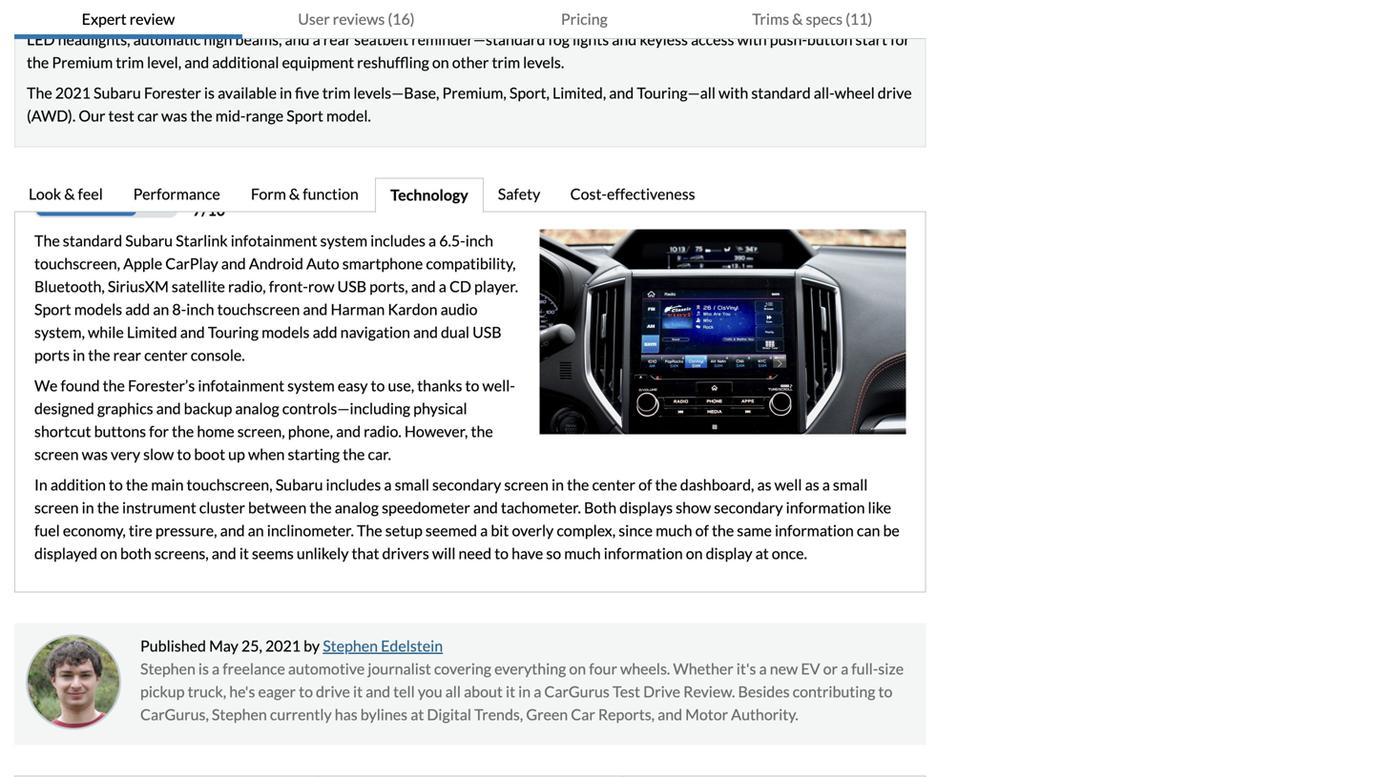 Task type: locate. For each thing, give the bounding box(es) containing it.
infotainment down the console. at the top of page
[[198, 377, 284, 395]]

1 vertical spatial infotainment
[[198, 377, 284, 395]]

system
[[320, 232, 368, 250], [287, 377, 335, 395]]

1 vertical spatial includes
[[326, 476, 381, 494]]

the inside the standard subaru starlink infotainment system includes a 6.5-inch touchscreen, apple carplay and android auto smartphone compatibility, bluetooth, siriusxm satellite radio, front-row usb ports, and a cd player. sport models add an 8-inch touchscreen and harman kardon audio system, while limited and touring models add navigation and dual usb ports in the rear center console.
[[88, 346, 110, 365]]

performance
[[133, 185, 220, 203]]

an up seems
[[248, 522, 264, 540]]

model.
[[326, 107, 371, 125]]

is up truck,
[[198, 660, 209, 679]]

subaru up between
[[275, 476, 323, 494]]

secondary up same
[[714, 499, 783, 517]]

0 horizontal spatial an
[[153, 300, 169, 319]]

at inside in addition to the main touchscreen, subaru includes a small secondary screen in the center of the dashboard, as well as a small screen in the instrument cluster between the analog speedometer and tachometer. both displays show secondary information like fuel economy, tire pressure, and an inclinometer. the setup seemed a bit overly complex, since much of the same information can be displayed on both screens, and it seems unlikely that drivers will need to have so much information on display at once.
[[755, 545, 769, 563]]

1 horizontal spatial at
[[755, 545, 769, 563]]

tell
[[393, 683, 415, 702]]

covering
[[434, 660, 491, 679]]

on up cargurus
[[569, 660, 586, 679]]

& left specs
[[792, 10, 803, 28]]

fuel
[[34, 522, 60, 540]]

stephen down published
[[140, 660, 195, 679]]

add
[[125, 300, 150, 319], [313, 323, 337, 342]]

and down 'kardon'
[[413, 323, 438, 342]]

0 horizontal spatial was
[[82, 445, 108, 464]]

0 horizontal spatial much
[[564, 545, 601, 563]]

eager
[[258, 683, 296, 702]]

an
[[153, 300, 169, 319], [248, 522, 264, 540]]

in down everything
[[518, 683, 531, 702]]

by
[[304, 637, 320, 656]]

at down you
[[411, 706, 424, 724]]

2 vertical spatial stephen
[[212, 706, 267, 724]]

0 vertical spatial center
[[144, 346, 188, 365]]

an left 8- at the top
[[153, 300, 169, 319]]

safety tab
[[484, 178, 556, 213]]

and down "cluster"
[[220, 522, 245, 540]]

safety
[[498, 185, 540, 203]]

includes inside in addition to the main touchscreen, subaru includes a small secondary screen in the center of the dashboard, as well as a small screen in the instrument cluster between the analog speedometer and tachometer. both displays show secondary information like fuel economy, tire pressure, and an inclinometer. the setup seemed a bit overly complex, since much of the same information can be displayed on both screens, and it seems unlikely that drivers will need to have so much information on display at once.
[[326, 476, 381, 494]]

subaru up apple
[[125, 232, 173, 250]]

0 horizontal spatial center
[[144, 346, 188, 365]]

tab down cargurus,
[[15, 777, 319, 778]]

cluster
[[199, 499, 245, 517]]

1 horizontal spatial &
[[289, 185, 300, 203]]

1 vertical spatial usb
[[472, 323, 502, 342]]

and down row
[[303, 300, 328, 319]]

drive down automotive
[[316, 683, 350, 702]]

a down "may"
[[212, 660, 220, 679]]

2 horizontal spatial &
[[792, 10, 803, 28]]

however,
[[404, 422, 468, 441]]

0 vertical spatial screen
[[34, 445, 79, 464]]

of down show on the bottom of the page
[[695, 522, 709, 540]]

tab list up 6.5-
[[14, 178, 926, 213]]

0 vertical spatial tab list
[[14, 0, 926, 39]]

setup
[[385, 522, 423, 540]]

touchscreen, up bluetooth,
[[34, 254, 120, 273]]

new
[[770, 660, 798, 679]]

includes down car.
[[326, 476, 381, 494]]

the down while
[[88, 346, 110, 365]]

1 horizontal spatial much
[[656, 522, 692, 540]]

sport down five at the left top
[[287, 107, 323, 125]]

0 horizontal spatial small
[[395, 476, 429, 494]]

sport
[[287, 107, 323, 125], [34, 300, 71, 319]]

cost-effectiveness tab
[[556, 178, 712, 213]]

0 vertical spatial drive
[[878, 84, 912, 102]]

since
[[619, 522, 653, 540]]

information up once.
[[775, 522, 854, 540]]

in left five at the left top
[[280, 84, 292, 102]]

the left mid- in the left of the page
[[190, 107, 212, 125]]

3 tab from the left
[[623, 777, 925, 778]]

2 horizontal spatial it
[[506, 683, 515, 702]]

1 vertical spatial sport
[[34, 300, 71, 319]]

2021 up our
[[55, 84, 91, 102]]

standard left all-
[[751, 84, 811, 102]]

1 horizontal spatial small
[[833, 476, 868, 494]]

/
[[202, 201, 208, 220]]

1 vertical spatial system
[[287, 377, 335, 395]]

was inside the 2021 subaru forester is available in five trim levels—base, premium, sport, limited, and touring—all with standard all-wheel drive (awd). our test car was the mid-range sport model.
[[161, 107, 187, 125]]

found
[[61, 377, 100, 395]]

includes up smartphone
[[370, 232, 426, 250]]

drive
[[878, 84, 912, 102], [316, 683, 350, 702]]

0 vertical spatial was
[[161, 107, 187, 125]]

add down harman
[[313, 323, 337, 342]]

usb
[[337, 277, 367, 296], [472, 323, 502, 342]]

harman
[[331, 300, 385, 319]]

0 horizontal spatial drive
[[316, 683, 350, 702]]

1 vertical spatial add
[[313, 323, 337, 342]]

analog inside we found the forester's infotainment system easy to use, thanks to well- designed graphics and backup analog controls—including physical shortcut buttons for the home screen, phone, and radio. however, the screen was very slow to boot up when starting the car.
[[235, 399, 279, 418]]

subaru inside the 2021 subaru forester is available in five trim levels—base, premium, sport, limited, and touring—all with standard all-wheel drive (awd). our test car was the mid-range sport model.
[[94, 84, 141, 102]]

published
[[140, 637, 206, 656]]

the up graphics
[[103, 377, 125, 395]]

center inside the standard subaru starlink infotainment system includes a 6.5-inch touchscreen, apple carplay and android auto smartphone compatibility, bluetooth, siriusxm satellite radio, front-row usb ports, and a cd player. sport models add an 8-inch touchscreen and harman kardon audio system, while limited and touring models add navigation and dual usb ports in the rear center console.
[[144, 346, 188, 365]]

2 tab from the left
[[319, 777, 623, 778]]

the down 'look'
[[34, 232, 60, 250]]

0 vertical spatial analog
[[235, 399, 279, 418]]

1 small from the left
[[395, 476, 429, 494]]

the inside in addition to the main touchscreen, subaru includes a small secondary screen in the center of the dashboard, as well as a small screen in the instrument cluster between the analog speedometer and tachometer. both displays show secondary information like fuel economy, tire pressure, and an inclinometer. the setup seemed a bit overly complex, since much of the same information can be displayed on both screens, and it seems unlikely that drivers will need to have so much information on display at once.
[[357, 522, 382, 540]]

the up (awd).
[[27, 84, 52, 102]]

0 vertical spatial of
[[639, 476, 652, 494]]

seems
[[252, 545, 294, 563]]

1 horizontal spatial standard
[[751, 84, 811, 102]]

secondary
[[432, 476, 501, 494], [714, 499, 783, 517]]

infotainment up the android
[[231, 232, 317, 250]]

well-
[[482, 377, 515, 395]]

he's
[[229, 683, 255, 702]]

tab down authority.
[[623, 777, 925, 778]]

touchscreen, inside the standard subaru starlink infotainment system includes a 6.5-inch touchscreen, apple carplay and android auto smartphone compatibility, bluetooth, siriusxm satellite radio, front-row usb ports, and a cd player. sport models add an 8-inch touchscreen and harman kardon audio system, while limited and touring models add navigation and dual usb ports in the rear center console.
[[34, 254, 120, 273]]

it inside in addition to the main touchscreen, subaru includes a small secondary screen in the center of the dashboard, as well as a small screen in the instrument cluster between the analog speedometer and tachometer. both displays show secondary information like fuel economy, tire pressure, and an inclinometer. the setup seemed a bit overly complex, since much of the same information can be displayed on both screens, and it seems unlikely that drivers will need to have so much information on display at once.
[[239, 545, 249, 563]]

1 vertical spatial screen
[[504, 476, 549, 494]]

1 horizontal spatial as
[[805, 476, 819, 494]]

models
[[74, 300, 122, 319], [262, 323, 310, 342]]

0 vertical spatial is
[[204, 84, 215, 102]]

user reviews (16)
[[298, 10, 415, 28]]

0 vertical spatial infotainment
[[231, 232, 317, 250]]

0 vertical spatial system
[[320, 232, 368, 250]]

range
[[246, 107, 284, 125]]

rear
[[113, 346, 141, 365]]

1 vertical spatial much
[[564, 545, 601, 563]]

at inside the published may 25, 2021 by stephen edelstein stephen is a freelance automotive journalist covering everything on four wheels. whether it's a new ev or a full-size pickup truck, he's eager to drive it and tell you all about it in a cargurus test drive review. besides contributing to cargurus, stephen currently has bylines at digital trends, green car reports, and motor authority.
[[411, 706, 424, 724]]

currently
[[270, 706, 332, 724]]

0 horizontal spatial &
[[64, 185, 75, 203]]

car.
[[368, 445, 391, 464]]

pricing
[[561, 10, 608, 28]]

0 horizontal spatial add
[[125, 300, 150, 319]]

user reviews (16) tab
[[242, 0, 470, 39]]

review.
[[683, 683, 735, 702]]

screen up fuel on the left bottom of the page
[[34, 499, 79, 517]]

infotainment for backup
[[198, 377, 284, 395]]

to left well-
[[465, 377, 479, 395]]

the for the standard subaru starlink infotainment system includes a 6.5-inch touchscreen, apple carplay and android auto smartphone compatibility, bluetooth, siriusxm satellite radio, front-row usb ports, and a cd player. sport models add an 8-inch touchscreen and harman kardon audio system, while limited and touring models add navigation and dual usb ports in the rear center console.
[[34, 232, 60, 250]]

standard inside the standard subaru starlink infotainment system includes a 6.5-inch touchscreen, apple carplay and android auto smartphone compatibility, bluetooth, siriusxm satellite radio, front-row usb ports, and a cd player. sport models add an 8-inch touchscreen and harman kardon audio system, while limited and touring models add navigation and dual usb ports in the rear center console.
[[63, 232, 122, 250]]

phone,
[[288, 422, 333, 441]]

is right forester
[[204, 84, 215, 102]]

in right ports
[[73, 346, 85, 365]]

tab list containing look & feel
[[14, 178, 926, 213]]

small up speedometer
[[395, 476, 429, 494]]

physical
[[413, 399, 467, 418]]

main
[[151, 476, 184, 494]]

wheel
[[835, 84, 875, 102]]

overly
[[512, 522, 554, 540]]

system up auto
[[320, 232, 368, 250]]

displayed
[[34, 545, 97, 563]]

it's
[[737, 660, 756, 679]]

0 horizontal spatial sport
[[34, 300, 71, 319]]

center down limited at left top
[[144, 346, 188, 365]]

0 vertical spatial usb
[[337, 277, 367, 296]]

0 vertical spatial 2021
[[55, 84, 91, 102]]

in
[[280, 84, 292, 102], [73, 346, 85, 365], [552, 476, 564, 494], [82, 499, 94, 517], [518, 683, 531, 702]]

screen down the shortcut
[[34, 445, 79, 464]]

trims & specs (11)
[[752, 10, 873, 28]]

technology tab
[[375, 178, 484, 213]]

it up trends,
[[506, 683, 515, 702]]

stephen up automotive
[[323, 637, 378, 656]]

forester's
[[128, 377, 195, 395]]

to
[[371, 377, 385, 395], [465, 377, 479, 395], [177, 445, 191, 464], [109, 476, 123, 494], [495, 545, 509, 563], [299, 683, 313, 702], [878, 683, 893, 702]]

starting
[[288, 445, 340, 464]]

a right 'well'
[[822, 476, 830, 494]]

usb right dual
[[472, 323, 502, 342]]

drive inside the 2021 subaru forester is available in five trim levels—base, premium, sport, limited, and touring—all with standard all-wheel drive (awd). our test car was the mid-range sport model.
[[878, 84, 912, 102]]

1 vertical spatial at
[[411, 706, 424, 724]]

1 horizontal spatial models
[[262, 323, 310, 342]]

published may 25, 2021 by stephen edelstein stephen is a freelance automotive journalist covering everything on four wheels. whether it's a new ev or a full-size pickup truck, he's eager to drive it and tell you all about it in a cargurus test drive review. besides contributing to cargurus, stephen currently has bylines at digital trends, green car reports, and motor authority.
[[140, 637, 904, 724]]

7
[[193, 201, 202, 220]]

touchscreen, inside in addition to the main touchscreen, subaru includes a small secondary screen in the center of the dashboard, as well as a small screen in the instrument cluster between the analog speedometer and tachometer. both displays show secondary information like fuel economy, tire pressure, and an inclinometer. the setup seemed a bit overly complex, since much of the same information can be displayed on both screens, and it seems unlikely that drivers will need to have so much information on display at once.
[[187, 476, 273, 494]]

1 vertical spatial analog
[[335, 499, 379, 517]]

starlink
[[176, 232, 228, 250]]

2021 left the by
[[265, 637, 301, 656]]

radio,
[[228, 277, 266, 296]]

includes inside the standard subaru starlink infotainment system includes a 6.5-inch touchscreen, apple carplay and android auto smartphone compatibility, bluetooth, siriusxm satellite radio, front-row usb ports, and a cd player. sport models add an 8-inch touchscreen and harman kardon audio system, while limited and touring models add navigation and dual usb ports in the rear center console.
[[370, 232, 426, 250]]

1 vertical spatial inch
[[186, 300, 214, 319]]

tire
[[129, 522, 152, 540]]

analog up 'screen,'
[[235, 399, 279, 418]]

1 horizontal spatial was
[[161, 107, 187, 125]]

the inside the 2021 subaru forester is available in five trim levels—base, premium, sport, limited, and touring—all with standard all-wheel drive (awd). our test car was the mid-range sport model.
[[27, 84, 52, 102]]

much
[[656, 522, 692, 540], [564, 545, 601, 563]]

1 vertical spatial standard
[[63, 232, 122, 250]]

1 horizontal spatial secondary
[[714, 499, 783, 517]]

0 horizontal spatial it
[[239, 545, 249, 563]]

2 vertical spatial tab list
[[14, 776, 926, 778]]

secondary up speedometer
[[432, 476, 501, 494]]

infotainment inside the standard subaru starlink infotainment system includes a 6.5-inch touchscreen, apple carplay and android auto smartphone compatibility, bluetooth, siriusxm satellite radio, front-row usb ports, and a cd player. sport models add an 8-inch touchscreen and harman kardon audio system, while limited and touring models add navigation and dual usb ports in the rear center console.
[[231, 232, 317, 250]]

subaru inside the standard subaru starlink infotainment system includes a 6.5-inch touchscreen, apple carplay and android auto smartphone compatibility, bluetooth, siriusxm satellite radio, front-row usb ports, and a cd player. sport models add an 8-inch touchscreen and harman kardon audio system, while limited and touring models add navigation and dual usb ports in the rear center console.
[[125, 232, 173, 250]]

0 vertical spatial models
[[74, 300, 122, 319]]

a right "it's"
[[759, 660, 767, 679]]

2 tab list from the top
[[14, 178, 926, 213]]

inch
[[465, 232, 493, 250], [186, 300, 214, 319]]

that
[[352, 545, 379, 563]]

use,
[[388, 377, 414, 395]]

1 vertical spatial the
[[34, 232, 60, 250]]

0 vertical spatial at
[[755, 545, 769, 563]]

1 vertical spatial is
[[198, 660, 209, 679]]

everything
[[494, 660, 566, 679]]

1 horizontal spatial inch
[[465, 232, 493, 250]]

much down "complex,"
[[564, 545, 601, 563]]

1 horizontal spatial touchscreen,
[[187, 476, 273, 494]]

1 vertical spatial tab list
[[14, 178, 926, 213]]

in
[[34, 476, 48, 494]]

analog
[[235, 399, 279, 418], [335, 499, 379, 517]]

0 vertical spatial the
[[27, 84, 52, 102]]

2021 inside the 2021 subaru forester is available in five trim levels—base, premium, sport, limited, and touring—all with standard all-wheel drive (awd). our test car was the mid-range sport model.
[[55, 84, 91, 102]]

touring
[[208, 323, 259, 342]]

& right "form"
[[289, 185, 300, 203]]

includes
[[370, 232, 426, 250], [326, 476, 381, 494]]

2 as from the left
[[805, 476, 819, 494]]

test
[[613, 683, 640, 702]]

much down show on the bottom of the page
[[656, 522, 692, 540]]

& for form
[[289, 185, 300, 203]]

economy,
[[63, 522, 126, 540]]

1 vertical spatial subaru
[[125, 232, 173, 250]]

1 horizontal spatial add
[[313, 323, 337, 342]]

& for trims
[[792, 10, 803, 28]]

models down touchscreen
[[262, 323, 310, 342]]

0 vertical spatial standard
[[751, 84, 811, 102]]

was down forester
[[161, 107, 187, 125]]

system inside the standard subaru starlink infotainment system includes a 6.5-inch touchscreen, apple carplay and android auto smartphone compatibility, bluetooth, siriusxm satellite radio, front-row usb ports, and a cd player. sport models add an 8-inch touchscreen and harman kardon audio system, while limited and touring models add navigation and dual usb ports in the rear center console.
[[320, 232, 368, 250]]

0 vertical spatial information
[[786, 499, 865, 517]]

small up 'can'
[[833, 476, 868, 494]]

1 vertical spatial drive
[[316, 683, 350, 702]]

usb up harman
[[337, 277, 367, 296]]

row
[[308, 277, 334, 296]]

inch up compatibility,
[[465, 232, 493, 250]]

2 vertical spatial subaru
[[275, 476, 323, 494]]

trims
[[752, 10, 789, 28]]

touring—all
[[637, 84, 716, 102]]

1 horizontal spatial drive
[[878, 84, 912, 102]]

as right 'well'
[[805, 476, 819, 494]]

0 vertical spatial touchscreen,
[[34, 254, 120, 273]]

0 horizontal spatial models
[[74, 300, 122, 319]]

analog up that
[[335, 499, 379, 517]]

the up display
[[712, 522, 734, 540]]

1 horizontal spatial usb
[[472, 323, 502, 342]]

0 horizontal spatial usb
[[337, 277, 367, 296]]

on
[[100, 545, 117, 563], [686, 545, 703, 563], [569, 660, 586, 679]]

once.
[[772, 545, 807, 563]]

the inside the standard subaru starlink infotainment system includes a 6.5-inch touchscreen, apple carplay and android auto smartphone compatibility, bluetooth, siriusxm satellite radio, front-row usb ports, and a cd player. sport models add an 8-inch touchscreen and harman kardon audio system, while limited and touring models add navigation and dual usb ports in the rear center console.
[[34, 232, 60, 250]]

1 horizontal spatial on
[[569, 660, 586, 679]]

tab list down digital at the left bottom
[[14, 776, 926, 778]]

1 tab list from the top
[[14, 0, 926, 39]]

1 vertical spatial models
[[262, 323, 310, 342]]

at down same
[[755, 545, 769, 563]]

standard
[[751, 84, 811, 102], [63, 232, 122, 250]]

a down everything
[[534, 683, 541, 702]]

subaru up test
[[94, 84, 141, 102]]

0 vertical spatial inch
[[465, 232, 493, 250]]

1 vertical spatial touchscreen,
[[187, 476, 273, 494]]

on inside the published may 25, 2021 by stephen edelstein stephen is a freelance automotive journalist covering everything on four wheels. whether it's a new ev or a full-size pickup truck, he's eager to drive it and tell you all about it in a cargurus test drive review. besides contributing to cargurus, stephen currently has bylines at digital trends, green car reports, and motor authority.
[[569, 660, 586, 679]]

an inside the standard subaru starlink infotainment system includes a 6.5-inch touchscreen, apple carplay and android auto smartphone compatibility, bluetooth, siriusxm satellite radio, front-row usb ports, and a cd player. sport models add an 8-inch touchscreen and harman kardon audio system, while limited and touring models add navigation and dual usb ports in the rear center console.
[[153, 300, 169, 319]]

0 horizontal spatial as
[[757, 476, 772, 494]]

on left display
[[686, 545, 703, 563]]

the up that
[[357, 522, 382, 540]]

system for smartphone
[[320, 232, 368, 250]]

both
[[120, 545, 152, 563]]

infotainment inside we found the forester's infotainment system easy to use, thanks to well- designed graphics and backup analog controls—including physical shortcut buttons for the home screen, phone, and radio. however, the screen was very slow to boot up when starting the car.
[[198, 377, 284, 395]]

and right limited,
[[609, 84, 634, 102]]

in up tachometer.
[[552, 476, 564, 494]]

2 vertical spatial the
[[357, 522, 382, 540]]

information down 'well'
[[786, 499, 865, 517]]

drive inside the published may 25, 2021 by stephen edelstein stephen is a freelance automotive journalist covering everything on four wheels. whether it's a new ev or a full-size pickup truck, he's eager to drive it and tell you all about it in a cargurus test drive review. besides contributing to cargurus, stephen currently has bylines at digital trends, green car reports, and motor authority.
[[316, 683, 350, 702]]

1 horizontal spatial analog
[[335, 499, 379, 517]]

sport up system,
[[34, 300, 71, 319]]

system inside we found the forester's infotainment system easy to use, thanks to well- designed graphics and backup analog controls—including physical shortcut buttons for the home screen, phone, and radio. however, the screen was very slow to boot up when starting the car.
[[287, 377, 335, 395]]

with
[[719, 84, 748, 102]]

player.
[[474, 277, 518, 296]]

0 horizontal spatial 2021
[[55, 84, 91, 102]]

7 / 10
[[193, 201, 225, 220]]

information down since
[[604, 545, 683, 563]]

0 vertical spatial includes
[[370, 232, 426, 250]]

and right 'screens,'
[[212, 545, 236, 563]]

8-
[[172, 300, 186, 319]]

was left very
[[82, 445, 108, 464]]

screen inside we found the forester's infotainment system easy to use, thanks to well- designed graphics and backup analog controls—including physical shortcut buttons for the home screen, phone, and radio. however, the screen was very slow to boot up when starting the car.
[[34, 445, 79, 464]]

0 horizontal spatial secondary
[[432, 476, 501, 494]]

2 horizontal spatial stephen
[[323, 637, 378, 656]]

tachometer.
[[501, 499, 581, 517]]

1 horizontal spatial of
[[695, 522, 709, 540]]

center inside in addition to the main touchscreen, subaru includes a small secondary screen in the center of the dashboard, as well as a small screen in the instrument cluster between the analog speedometer and tachometer. both displays show secondary information like fuel economy, tire pressure, and an inclinometer. the setup seemed a bit overly complex, since much of the same information can be displayed on both screens, and it seems unlikely that drivers will need to have so much information on display at once.
[[592, 476, 636, 494]]

0 horizontal spatial touchscreen,
[[34, 254, 120, 273]]

performance tab
[[119, 178, 237, 213]]

system left easy
[[287, 377, 335, 395]]

1 horizontal spatial stephen
[[212, 706, 267, 724]]

& inside tab
[[289, 185, 300, 203]]

bluetooth,
[[34, 277, 105, 296]]

(awd).
[[27, 107, 76, 125]]

0 horizontal spatial stephen
[[140, 660, 195, 679]]

tab panel
[[14, 199, 926, 593]]

tab
[[15, 777, 319, 778], [319, 777, 623, 778], [623, 777, 925, 778]]

tab list
[[14, 0, 926, 39], [14, 178, 926, 213], [14, 776, 926, 778]]

1 horizontal spatial center
[[592, 476, 636, 494]]

1 vertical spatial stephen
[[140, 660, 195, 679]]

home
[[197, 422, 234, 441]]

1 horizontal spatial 2021
[[265, 637, 301, 656]]

drive right wheel
[[878, 84, 912, 102]]

need
[[459, 545, 492, 563]]

the for the 2021 subaru forester is available in five trim levels—base, premium, sport, limited, and touring—all with standard all-wheel drive (awd). our test car was the mid-range sport model.
[[27, 84, 52, 102]]

0 horizontal spatial at
[[411, 706, 424, 724]]

trims & specs (11) tab
[[698, 0, 926, 39]]

the left car.
[[343, 445, 365, 464]]

in up economy,
[[82, 499, 94, 517]]

addition
[[50, 476, 106, 494]]

both
[[584, 499, 617, 517]]

0 horizontal spatial standard
[[63, 232, 122, 250]]

it left seems
[[239, 545, 249, 563]]

information
[[786, 499, 865, 517], [775, 522, 854, 540], [604, 545, 683, 563]]

tab down digital at the left bottom
[[319, 777, 623, 778]]

1 vertical spatial was
[[82, 445, 108, 464]]

displays
[[620, 499, 673, 517]]

on left both
[[100, 545, 117, 563]]



Task type: describe. For each thing, give the bounding box(es) containing it.
& for look
[[64, 185, 75, 203]]

form & function tab
[[237, 178, 375, 213]]

tab list containing expert review
[[14, 0, 926, 39]]

reports,
[[598, 706, 655, 724]]

in inside the published may 25, 2021 by stephen edelstein stephen is a freelance automotive journalist covering everything on four wheels. whether it's a new ev or a full-size pickup truck, he's eager to drive it and tell you all about it in a cargurus test drive review. besides contributing to cargurus, stephen currently has bylines at digital trends, green car reports, and motor authority.
[[518, 683, 531, 702]]

2 small from the left
[[833, 476, 868, 494]]

the up both
[[567, 476, 589, 494]]

an inside in addition to the main touchscreen, subaru includes a small secondary screen in the center of the dashboard, as well as a small screen in the instrument cluster between the analog speedometer and tachometer. both displays show secondary information like fuel economy, tire pressure, and an inclinometer. the setup seemed a bit overly complex, since much of the same information can be displayed on both screens, and it seems unlikely that drivers will need to have so much information on display at once.
[[248, 522, 264, 540]]

look & feel tab
[[14, 178, 119, 213]]

complex,
[[557, 522, 616, 540]]

touchscreen
[[217, 300, 300, 319]]

effectiveness
[[607, 185, 695, 203]]

dual
[[441, 323, 470, 342]]

carplay
[[165, 254, 218, 273]]

3 tab list from the top
[[14, 776, 926, 778]]

in inside the standard subaru starlink infotainment system includes a 6.5-inch touchscreen, apple carplay and android auto smartphone compatibility, bluetooth, siriusxm satellite radio, front-row usb ports, and a cd player. sport models add an 8-inch touchscreen and harman kardon audio system, while limited and touring models add navigation and dual usb ports in the rear center console.
[[73, 346, 85, 365]]

2 horizontal spatial on
[[686, 545, 703, 563]]

to down size
[[878, 683, 893, 702]]

and down forester's at the left of the page
[[156, 399, 181, 418]]

is inside the 2021 subaru forester is available in five trim levels—base, premium, sport, limited, and touring—all with standard all-wheel drive (awd). our test car was the mid-range sport model.
[[204, 84, 215, 102]]

subaru for starlink
[[125, 232, 173, 250]]

the 2021 subaru forester is available in five trim levels—base, premium, sport, limited, and touring—all with standard all-wheel drive (awd). our test car was the mid-range sport model.
[[27, 84, 912, 125]]

the left main
[[126, 476, 148, 494]]

can
[[857, 522, 880, 540]]

limited
[[127, 323, 177, 342]]

thanks
[[417, 377, 462, 395]]

has
[[335, 706, 358, 724]]

front-
[[269, 277, 308, 296]]

and up bylines
[[366, 683, 390, 702]]

is inside the published may 25, 2021 by stephen edelstein stephen is a freelance automotive journalist covering everything on four wheels. whether it's a new ev or a full-size pickup truck, he's eager to drive it and tell you all about it in a cargurus test drive review. besides contributing to cargurus, stephen currently has bylines at digital trends, green car reports, and motor authority.
[[198, 660, 209, 679]]

available
[[218, 84, 277, 102]]

pricing tab
[[470, 0, 698, 39]]

subaru inside in addition to the main touchscreen, subaru includes a small secondary screen in the center of the dashboard, as well as a small screen in the instrument cluster between the analog speedometer and tachometer. both displays show secondary information like fuel economy, tire pressure, and an inclinometer. the setup seemed a bit overly complex, since much of the same information can be displayed on both screens, and it seems unlikely that drivers will need to have so much information on display at once.
[[275, 476, 323, 494]]

apple
[[123, 254, 162, 273]]

have
[[512, 545, 543, 563]]

(16)
[[388, 10, 415, 28]]

1 as from the left
[[757, 476, 772, 494]]

freelance
[[223, 660, 285, 679]]

technology
[[390, 186, 468, 204]]

five
[[295, 84, 319, 102]]

about
[[464, 683, 503, 702]]

in inside the 2021 subaru forester is available in five trim levels—base, premium, sport, limited, and touring—all with standard all-wheel drive (awd). our test car was the mid-range sport model.
[[280, 84, 292, 102]]

when
[[248, 445, 285, 464]]

auto
[[306, 254, 339, 273]]

expert review tab
[[14, 0, 242, 39]]

0 horizontal spatial on
[[100, 545, 117, 563]]

will
[[432, 545, 456, 563]]

test
[[108, 107, 134, 125]]

edelstein
[[381, 637, 443, 656]]

size
[[878, 660, 904, 679]]

a left 6.5-
[[428, 232, 436, 250]]

be
[[883, 522, 900, 540]]

speedometer
[[382, 499, 470, 517]]

the up economy,
[[97, 499, 119, 517]]

cd
[[449, 277, 471, 296]]

1 vertical spatial secondary
[[714, 499, 783, 517]]

digital
[[427, 706, 471, 724]]

car
[[137, 107, 158, 125]]

we found the forester's infotainment system easy to use, thanks to well- designed graphics and backup analog controls—including physical shortcut buttons for the home screen, phone, and radio. however, the screen was very slow to boot up when starting the car.
[[34, 377, 515, 464]]

tab panel containing 7
[[14, 199, 926, 593]]

review
[[130, 10, 175, 28]]

to down very
[[109, 476, 123, 494]]

cargurus,
[[140, 706, 209, 724]]

in addition to the main touchscreen, subaru includes a small secondary screen in the center of the dashboard, as well as a small screen in the instrument cluster between the analog speedometer and tachometer. both displays show secondary information like fuel economy, tire pressure, and an inclinometer. the setup seemed a bit overly complex, since much of the same information can be displayed on both screens, and it seems unlikely that drivers will need to have so much information on display at once.
[[34, 476, 900, 563]]

trim
[[322, 84, 351, 102]]

analog inside in addition to the main touchscreen, subaru includes a small secondary screen in the center of the dashboard, as well as a small screen in the instrument cluster between the analog speedometer and tachometer. both displays show secondary information like fuel economy, tire pressure, and an inclinometer. the setup seemed a bit overly complex, since much of the same information can be displayed on both screens, and it seems unlikely that drivers will need to have so much information on display at once.
[[335, 499, 379, 517]]

to left use,
[[371, 377, 385, 395]]

green
[[526, 706, 568, 724]]

standard inside the 2021 subaru forester is available in five trim levels—base, premium, sport, limited, and touring—all with standard all-wheel drive (awd). our test car was the mid-range sport model.
[[751, 84, 811, 102]]

a left bit
[[480, 522, 488, 540]]

easy
[[338, 377, 368, 395]]

smartphone
[[342, 254, 423, 273]]

infotainment for auto
[[231, 232, 317, 250]]

2021 subaru forester test drive review techlevelimage image
[[540, 230, 906, 435]]

a left cd
[[439, 277, 446, 296]]

and up bit
[[473, 499, 498, 517]]

and inside the 2021 subaru forester is available in five trim levels—base, premium, sport, limited, and touring—all with standard all-wheel drive (awd). our test car was the mid-range sport model.
[[609, 84, 634, 102]]

instrument
[[122, 499, 196, 517]]

1 vertical spatial of
[[695, 522, 709, 540]]

system,
[[34, 323, 85, 342]]

between
[[248, 499, 307, 517]]

forester
[[144, 84, 201, 102]]

0 vertical spatial add
[[125, 300, 150, 319]]

full-
[[852, 660, 878, 679]]

up
[[228, 445, 245, 464]]

to right 'slow'
[[177, 445, 191, 464]]

and down controls—including
[[336, 422, 361, 441]]

subaru for forester
[[94, 84, 141, 102]]

and up 'kardon'
[[411, 277, 436, 296]]

and up 'radio,'
[[221, 254, 246, 273]]

bit
[[491, 522, 509, 540]]

the right for
[[172, 422, 194, 441]]

pickup
[[140, 683, 185, 702]]

trends,
[[474, 706, 523, 724]]

1 vertical spatial information
[[775, 522, 854, 540]]

0 vertical spatial secondary
[[432, 476, 501, 494]]

console.
[[191, 346, 245, 365]]

2 vertical spatial information
[[604, 545, 683, 563]]

satellite
[[172, 277, 225, 296]]

to down bit
[[495, 545, 509, 563]]

the up displays
[[655, 476, 677, 494]]

the right however,
[[471, 422, 493, 441]]

the inside the 2021 subaru forester is available in five trim levels—base, premium, sport, limited, and touring—all with standard all-wheel drive (awd). our test car was the mid-range sport model.
[[190, 107, 212, 125]]

and down 8- at the top
[[180, 323, 205, 342]]

a right or
[[841, 660, 849, 679]]

1 horizontal spatial it
[[353, 683, 363, 702]]

siriusxm
[[108, 277, 169, 296]]

boot
[[194, 445, 225, 464]]

kardon
[[388, 300, 438, 319]]

(11)
[[846, 10, 873, 28]]

the up inclinometer. on the left bottom of the page
[[310, 499, 332, 517]]

1 tab from the left
[[15, 777, 319, 778]]

we
[[34, 377, 58, 395]]

compatibility,
[[426, 254, 516, 273]]

cost-
[[570, 185, 607, 203]]

0 vertical spatial stephen
[[323, 637, 378, 656]]

wheels.
[[620, 660, 670, 679]]

and down drive
[[658, 706, 682, 724]]

a down car.
[[384, 476, 392, 494]]

0 horizontal spatial inch
[[186, 300, 214, 319]]

look
[[29, 185, 61, 203]]

0 horizontal spatial of
[[639, 476, 652, 494]]

system for analog
[[287, 377, 335, 395]]

for
[[149, 422, 169, 441]]

0 vertical spatial much
[[656, 522, 692, 540]]

buttons
[[94, 422, 146, 441]]

sport inside the 2021 subaru forester is available in five trim levels—base, premium, sport, limited, and touring—all with standard all-wheel drive (awd). our test car was the mid-range sport model.
[[287, 107, 323, 125]]

display
[[706, 545, 753, 563]]

four
[[589, 660, 617, 679]]

sport inside the standard subaru starlink infotainment system includes a 6.5-inch touchscreen, apple carplay and android auto smartphone compatibility, bluetooth, siriusxm satellite radio, front-row usb ports, and a cd player. sport models add an 8-inch touchscreen and harman kardon audio system, while limited and touring models add navigation and dual usb ports in the rear center console.
[[34, 300, 71, 319]]

the standard subaru starlink infotainment system includes a 6.5-inch touchscreen, apple carplay and android auto smartphone compatibility, bluetooth, siriusxm satellite radio, front-row usb ports, and a cd player. sport models add an 8-inch touchscreen and harman kardon audio system, while limited and touring models add navigation and dual usb ports in the rear center console.
[[34, 232, 518, 365]]

shortcut
[[34, 422, 91, 441]]

mid-
[[215, 107, 246, 125]]

was inside we found the forester's infotainment system easy to use, thanks to well- designed graphics and backup analog controls—including physical shortcut buttons for the home screen, phone, and radio. however, the screen was very slow to boot up when starting the car.
[[82, 445, 108, 464]]

ev
[[801, 660, 820, 679]]

navigation
[[340, 323, 410, 342]]

same
[[737, 522, 772, 540]]

feel
[[78, 185, 103, 203]]

journalist
[[368, 660, 431, 679]]

bylines
[[361, 706, 408, 724]]

2 vertical spatial screen
[[34, 499, 79, 517]]

to up currently
[[299, 683, 313, 702]]

whether
[[673, 660, 734, 679]]

graphics
[[97, 399, 153, 418]]

2021 inside the published may 25, 2021 by stephen edelstein stephen is a freelance automotive journalist covering everything on four wheels. whether it's a new ev or a full-size pickup truck, he's eager to drive it and tell you all about it in a cargurus test drive review. besides contributing to cargurus, stephen currently has bylines at digital trends, green car reports, and motor authority.
[[265, 637, 301, 656]]

ports,
[[369, 277, 408, 296]]

look & feel
[[29, 185, 103, 203]]



Task type: vqa. For each thing, say whether or not it's contained in the screenshot.
The 2021 Subaru Forester is available in five trim levels—Base, Premium, Sport, Limited, and Touring—all with standard all-wheel drive (AWD). Our test car was the mid-range Sport model. The
yes



